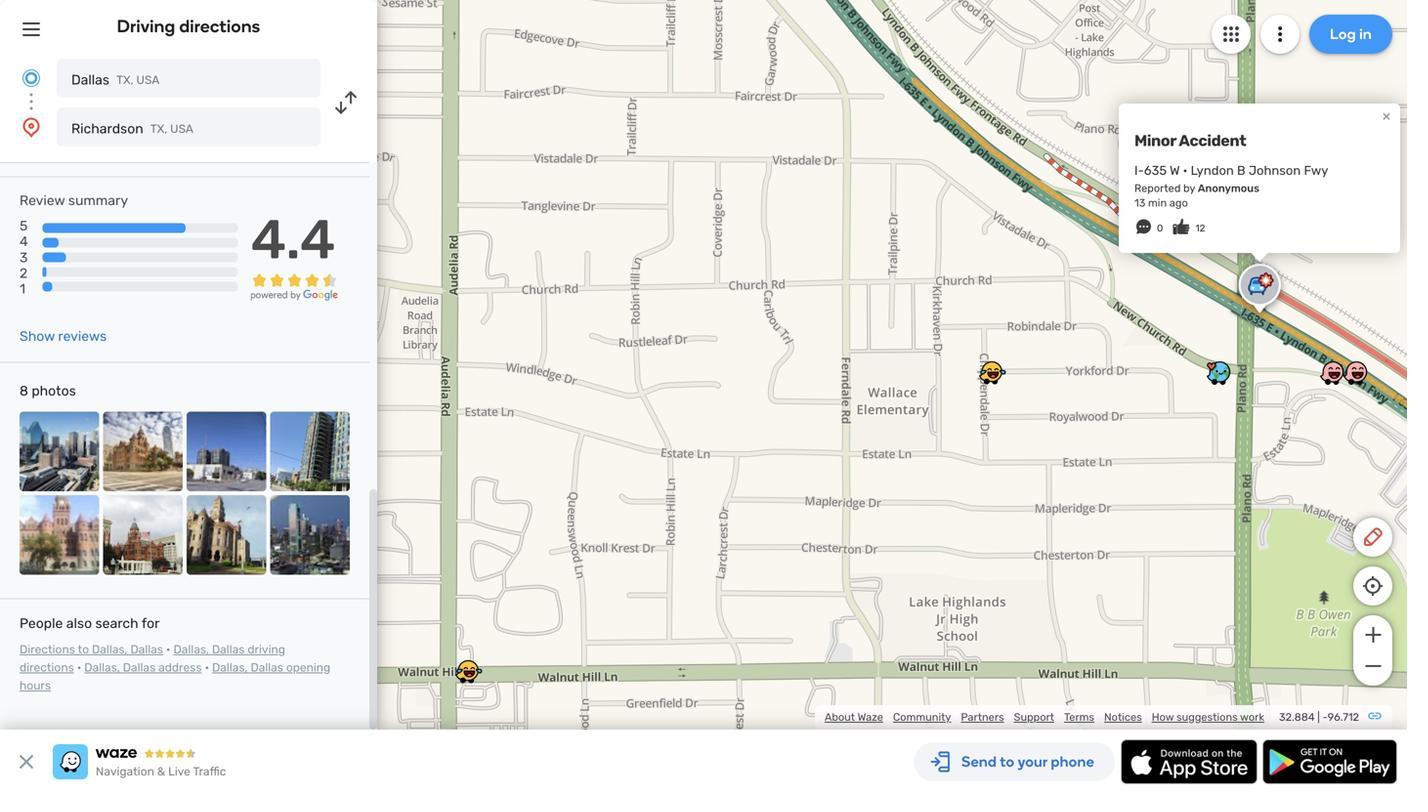 Task type: describe. For each thing, give the bounding box(es) containing it.
dallas, dallas driving directions
[[20, 643, 285, 675]]

search
[[95, 616, 139, 632]]

summary
[[68, 193, 128, 209]]

ago
[[1170, 197, 1189, 210]]

opening
[[286, 662, 331, 675]]

dallas for dallas, dallas driving directions
[[212, 643, 245, 657]]

3
[[20, 250, 28, 266]]

about waze community partners support terms notices how suggestions work
[[825, 711, 1265, 724]]

minor accident
[[1135, 131, 1247, 150]]

directions inside dallas, dallas driving directions
[[20, 662, 74, 675]]

b
[[1238, 163, 1246, 178]]

usa for richardson
[[170, 122, 194, 136]]

support
[[1014, 711, 1055, 724]]

image 2 of dallas, dallas image
[[103, 412, 183, 492]]

hours
[[20, 680, 51, 693]]

how suggestions work link
[[1152, 711, 1265, 724]]

2
[[20, 265, 28, 281]]

support link
[[1014, 711, 1055, 724]]

0 vertical spatial directions
[[179, 16, 260, 37]]

|
[[1318, 711, 1321, 724]]

dallas tx, usa
[[71, 72, 160, 88]]

12
[[1196, 222, 1206, 234]]

richardson tx, usa
[[71, 121, 194, 137]]

notices
[[1105, 711, 1143, 724]]

people
[[20, 616, 63, 632]]

w
[[1170, 163, 1180, 178]]

-
[[1323, 711, 1328, 724]]

minor
[[1135, 131, 1177, 150]]

dallas, for dallas, dallas address
[[84, 662, 120, 675]]

driving
[[117, 16, 175, 37]]

image 7 of dallas, dallas image
[[187, 496, 266, 575]]

waze
[[858, 711, 884, 724]]

notices link
[[1105, 711, 1143, 724]]

dallas for dallas, dallas address
[[123, 662, 156, 675]]

usa for dallas
[[136, 73, 160, 87]]

review
[[20, 193, 65, 209]]

dallas, dallas driving directions link
[[20, 643, 285, 675]]

×
[[1383, 106, 1392, 125]]

&
[[157, 766, 165, 779]]

review summary
[[20, 193, 128, 209]]

for
[[142, 616, 160, 632]]

zoom out image
[[1361, 655, 1386, 679]]

by
[[1184, 182, 1196, 195]]

image 1 of dallas, dallas image
[[20, 412, 99, 492]]

terms
[[1065, 711, 1095, 724]]

lyndon
[[1191, 163, 1235, 178]]

directions
[[20, 643, 75, 657]]

i-
[[1135, 163, 1145, 178]]

richardson
[[71, 121, 143, 137]]

fwy
[[1305, 163, 1329, 178]]

accident
[[1180, 131, 1247, 150]]

dallas, dallas address link
[[84, 662, 202, 675]]

4
[[20, 234, 28, 250]]

live
[[168, 766, 191, 779]]

4.4
[[251, 207, 336, 272]]

location image
[[20, 115, 43, 139]]



Task type: locate. For each thing, give the bounding box(es) containing it.
5
[[20, 218, 28, 234]]

dallas, down directions to dallas, dallas link
[[84, 662, 120, 675]]

0 horizontal spatial tx,
[[116, 73, 134, 87]]

dallas, inside dallas, dallas driving directions
[[174, 643, 209, 657]]

about waze link
[[825, 711, 884, 724]]

dallas inside the dallas, dallas opening hours
[[251, 662, 283, 675]]

dallas, inside the dallas, dallas opening hours
[[212, 662, 248, 675]]

dallas,
[[92, 643, 128, 657], [174, 643, 209, 657], [84, 662, 120, 675], [212, 662, 248, 675]]

traffic
[[193, 766, 226, 779]]

usa inside 'richardson tx, usa'
[[170, 122, 194, 136]]

96.712
[[1328, 711, 1360, 724]]

pencil image
[[1362, 526, 1385, 549]]

current location image
[[20, 66, 43, 90]]

•
[[1183, 163, 1188, 178]]

reviews
[[58, 329, 107, 345]]

dallas, dallas address
[[84, 662, 202, 675]]

dallas
[[71, 72, 110, 88], [130, 643, 163, 657], [212, 643, 245, 657], [123, 662, 156, 675], [251, 662, 283, 675]]

image 3 of dallas, dallas image
[[187, 412, 266, 492]]

tx, inside dallas tx, usa
[[116, 73, 134, 87]]

8 photos
[[20, 383, 76, 399]]

13
[[1135, 197, 1146, 210]]

dallas, dallas opening hours link
[[20, 662, 331, 693]]

driving
[[248, 643, 285, 657]]

1 horizontal spatial tx,
[[150, 122, 167, 136]]

anonymous
[[1199, 182, 1260, 195]]

show
[[20, 329, 55, 345]]

tx,
[[116, 73, 134, 87], [150, 122, 167, 136]]

0
[[1158, 222, 1164, 234]]

tx, inside 'richardson tx, usa'
[[150, 122, 167, 136]]

tx, for dallas
[[116, 73, 134, 87]]

image 4 of dallas, dallas image
[[270, 412, 350, 492]]

usa inside dallas tx, usa
[[136, 73, 160, 87]]

zoom in image
[[1361, 624, 1386, 647]]

dallas, for dallas, dallas driving directions
[[174, 643, 209, 657]]

to
[[78, 643, 89, 657]]

image 6 of dallas, dallas image
[[103, 496, 183, 575]]

community
[[894, 711, 952, 724]]

dallas, up address
[[174, 643, 209, 657]]

x image
[[15, 751, 38, 774]]

1 vertical spatial directions
[[20, 662, 74, 675]]

partners
[[962, 711, 1005, 724]]

image 8 of dallas, dallas image
[[270, 496, 350, 575]]

8
[[20, 383, 28, 399]]

tx, right the richardson at the top left
[[150, 122, 167, 136]]

navigation & live traffic
[[96, 766, 226, 779]]

reported
[[1135, 182, 1181, 195]]

dallas, down driving
[[212, 662, 248, 675]]

image 5 of dallas, dallas image
[[20, 496, 99, 575]]

0 vertical spatial tx,
[[116, 73, 134, 87]]

dallas, right the to
[[92, 643, 128, 657]]

directions down directions
[[20, 662, 74, 675]]

5 4 3 2 1
[[20, 218, 28, 297]]

i-635 w • lyndon b johnson fwy reported by anonymous 13 min ago
[[1135, 163, 1329, 210]]

people also search for
[[20, 616, 160, 632]]

dallas for dallas, dallas opening hours
[[251, 662, 283, 675]]

johnson
[[1249, 163, 1302, 178]]

how
[[1152, 711, 1175, 724]]

1 horizontal spatial usa
[[170, 122, 194, 136]]

usa right the richardson at the top left
[[170, 122, 194, 136]]

min
[[1149, 197, 1168, 210]]

usa up 'richardson tx, usa' at top left
[[136, 73, 160, 87]]

0 vertical spatial usa
[[136, 73, 160, 87]]

dallas, dallas opening hours
[[20, 662, 331, 693]]

dallas inside dallas, dallas driving directions
[[212, 643, 245, 657]]

tx, up 'richardson tx, usa' at top left
[[116, 73, 134, 87]]

32.884 | -96.712
[[1280, 711, 1360, 724]]

link image
[[1368, 709, 1383, 724]]

1
[[20, 281, 25, 297]]

about
[[825, 711, 856, 724]]

1 horizontal spatial directions
[[179, 16, 260, 37]]

× link
[[1379, 106, 1396, 125]]

dallas, for dallas, dallas opening hours
[[212, 662, 248, 675]]

suggestions
[[1177, 711, 1238, 724]]

partners link
[[962, 711, 1005, 724]]

directions to dallas, dallas
[[20, 643, 163, 657]]

1 vertical spatial usa
[[170, 122, 194, 136]]

1 vertical spatial tx,
[[150, 122, 167, 136]]

directions right driving at the top left
[[179, 16, 260, 37]]

32.884
[[1280, 711, 1316, 724]]

directions
[[179, 16, 260, 37], [20, 662, 74, 675]]

address
[[159, 662, 202, 675]]

usa
[[136, 73, 160, 87], [170, 122, 194, 136]]

community link
[[894, 711, 952, 724]]

0 horizontal spatial directions
[[20, 662, 74, 675]]

show reviews
[[20, 329, 107, 345]]

photos
[[32, 383, 76, 399]]

navigation
[[96, 766, 154, 779]]

0 horizontal spatial usa
[[136, 73, 160, 87]]

tx, for richardson
[[150, 122, 167, 136]]

also
[[66, 616, 92, 632]]

driving directions
[[117, 16, 260, 37]]

work
[[1241, 711, 1265, 724]]

directions to dallas, dallas link
[[20, 643, 163, 657]]

terms link
[[1065, 711, 1095, 724]]

635
[[1145, 163, 1168, 178]]



Task type: vqa. For each thing, say whether or not it's contained in the screenshot.
"Notices" link on the right bottom
yes



